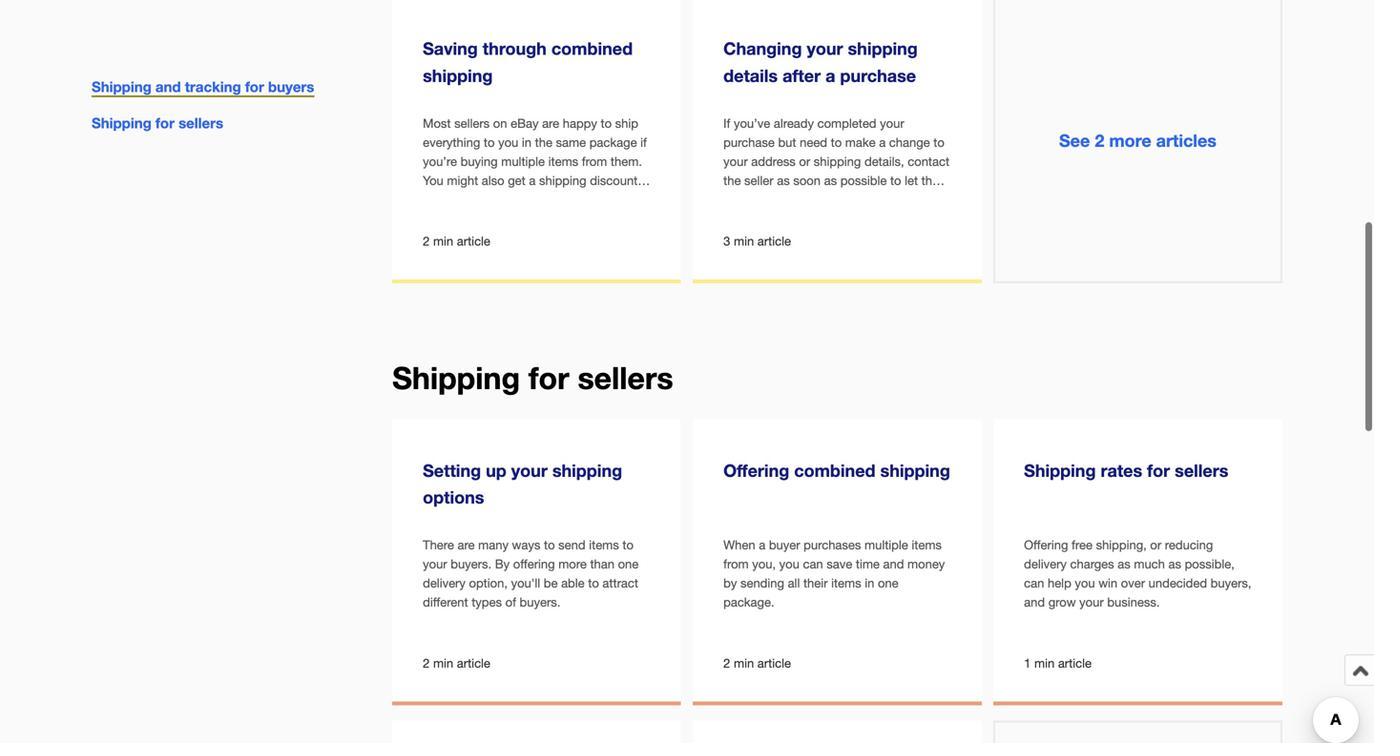Task type: vqa. For each thing, say whether or not it's contained in the screenshot.
There are many ways to send items to your buyers. By offering more than one delivery option, you'll be able to attract different types of buyers.
yes



Task type: locate. For each thing, give the bounding box(es) containing it.
from down package
[[582, 154, 607, 169]]

2 vertical spatial and
[[1024, 595, 1045, 610]]

sending
[[741, 576, 784, 591]]

1 horizontal spatial by
[[724, 576, 737, 591]]

items
[[548, 154, 579, 169], [589, 538, 619, 553], [912, 538, 942, 553], [831, 576, 861, 591]]

or up soon
[[799, 154, 810, 169]]

article right '3'
[[758, 234, 791, 249]]

2
[[1095, 130, 1105, 151], [423, 234, 430, 249], [423, 656, 430, 671], [724, 656, 730, 671]]

as down address
[[777, 173, 790, 188]]

different
[[423, 595, 468, 610]]

min down different
[[433, 656, 454, 671]]

seller inside if you've already completed your purchase but need to make a change to your address or shipping details, contact the seller as soon as possible to let them know.
[[745, 173, 774, 188]]

1 vertical spatial one
[[878, 576, 899, 591]]

1 vertical spatial in
[[865, 576, 875, 591]]

one down time on the right bottom of the page
[[878, 576, 899, 591]]

0 horizontal spatial 2 min article
[[423, 656, 490, 671]]

them.
[[611, 154, 642, 169]]

the down 'ebay'
[[535, 135, 553, 150]]

you inside the most sellers on ebay are happy to ship everything to you in the same package if you're buying multiple items from them. you might also get a shipping discount because the seller saves money by combining items. 2 min article
[[498, 135, 519, 150]]

1 vertical spatial the
[[724, 173, 741, 188]]

you down the on
[[498, 135, 519, 150]]

delivery up help
[[1024, 557, 1067, 572]]

0 horizontal spatial buyers.
[[451, 557, 492, 572]]

1 vertical spatial offering
[[1024, 538, 1068, 553]]

if you've already completed your purchase but need to make a change to your address or shipping details, contact the seller as soon as possible to let them know.
[[724, 116, 950, 207]]

more inside the there are many ways to send items to your buyers. by offering more than one delivery option, you'll be able to attract different types of buyers.
[[559, 557, 587, 572]]

0 vertical spatial from
[[582, 154, 607, 169]]

are right 'ebay'
[[542, 116, 559, 131]]

or up much
[[1150, 538, 1162, 553]]

min
[[433, 234, 454, 249], [734, 234, 754, 249], [433, 656, 454, 671], [734, 656, 754, 671], [1035, 656, 1055, 671]]

shipping inside if you've already completed your purchase but need to make a change to your address or shipping details, contact the seller as soon as possible to let them know.
[[814, 154, 861, 169]]

a up details,
[[879, 135, 886, 150]]

items down same
[[548, 154, 579, 169]]

0 vertical spatial or
[[799, 154, 810, 169]]

0 horizontal spatial offering
[[724, 460, 790, 481]]

offering free shipping, or reducing delivery charges as much as possible, can help you win over undecided buyers, and grow your business.
[[1024, 538, 1252, 610]]

purchase up completed at the top right of page
[[840, 65, 916, 86]]

article down types
[[457, 656, 490, 671]]

shipping
[[848, 38, 918, 59], [423, 65, 493, 86], [814, 154, 861, 169], [539, 173, 587, 188], [552, 460, 622, 481], [880, 460, 950, 481]]

you up the "all"
[[779, 557, 800, 572]]

2 right 'see'
[[1095, 130, 1105, 151]]

1 horizontal spatial you
[[779, 557, 800, 572]]

2 horizontal spatial you
[[1075, 576, 1095, 591]]

one inside the there are many ways to send items to your buyers. by offering more than one delivery option, you'll be able to attract different types of buyers.
[[618, 557, 639, 572]]

your left address
[[724, 154, 748, 169]]

items down save
[[831, 576, 861, 591]]

your down there
[[423, 557, 447, 572]]

0 horizontal spatial combined
[[552, 38, 633, 59]]

1 vertical spatial you
[[779, 557, 800, 572]]

1 horizontal spatial are
[[542, 116, 559, 131]]

0 horizontal spatial seller
[[494, 192, 524, 207]]

0 vertical spatial are
[[542, 116, 559, 131]]

1 horizontal spatial money
[[908, 557, 945, 572]]

to
[[484, 135, 495, 150], [831, 135, 842, 150], [934, 135, 945, 150], [890, 173, 901, 188], [544, 538, 555, 553], [623, 538, 634, 553], [588, 576, 599, 591]]

the up know.
[[724, 173, 741, 188]]

or inside if you've already completed your purchase but need to make a change to your address or shipping details, contact the seller as soon as possible to let them know.
[[799, 154, 810, 169]]

0 vertical spatial multiple
[[501, 154, 545, 169]]

can inside offering free shipping, or reducing delivery charges as much as possible, can help you win over undecided buyers, and grow your business.
[[1024, 576, 1044, 591]]

more
[[1109, 130, 1152, 151], [559, 557, 587, 572]]

many
[[478, 538, 509, 553]]

their
[[804, 576, 828, 591]]

or inside offering free shipping, or reducing delivery charges as much as possible, can help you win over undecided buyers, and grow your business.
[[1150, 538, 1162, 553]]

from inside the most sellers on ebay are happy to ship everything to you in the same package if you're buying multiple items from them. you might also get a shipping discount because the seller saves money by combining items. 2 min article
[[582, 154, 607, 169]]

from down when
[[724, 557, 749, 572]]

min right '3'
[[734, 234, 754, 249]]

1 vertical spatial purchase
[[724, 135, 775, 150]]

ebay
[[511, 116, 539, 131]]

one inside when a buyer purchases multiple items from you, you can save time and money by sending all their items in one package.
[[878, 576, 899, 591]]

0 horizontal spatial are
[[458, 538, 475, 553]]

shipping and tracking for buyers
[[92, 78, 314, 95]]

min for offering combined shipping
[[734, 656, 754, 671]]

the down also
[[473, 192, 491, 207]]

min down "package."
[[734, 656, 754, 671]]

1 vertical spatial or
[[1150, 538, 1162, 553]]

purchases
[[804, 538, 861, 553]]

and right time on the right bottom of the page
[[883, 557, 904, 572]]

shipping left 'rates'
[[1024, 460, 1096, 481]]

1 vertical spatial seller
[[494, 192, 524, 207]]

one up attract
[[618, 557, 639, 572]]

2 inside the most sellers on ebay are happy to ship everything to you in the same package if you're buying multiple items from them. you might also get a shipping discount because the seller saves money by combining items. 2 min article
[[423, 234, 430, 249]]

and inside when a buyer purchases multiple items from you, you can save time and money by sending all their items in one package.
[[883, 557, 904, 572]]

and inside offering free shipping, or reducing delivery charges as much as possible, can help you win over undecided buyers, and grow your business.
[[1024, 595, 1045, 610]]

0 vertical spatial seller
[[745, 173, 774, 188]]

article down "package."
[[758, 656, 791, 671]]

seller down address
[[745, 173, 774, 188]]

changing
[[724, 38, 802, 59]]

make
[[845, 135, 876, 150]]

can
[[803, 557, 823, 572], [1024, 576, 1044, 591]]

0 vertical spatial buyers.
[[451, 557, 492, 572]]

0 vertical spatial the
[[535, 135, 553, 150]]

to up the buying
[[484, 135, 495, 150]]

0 horizontal spatial money
[[562, 192, 600, 207]]

min down combining
[[433, 234, 454, 249]]

article inside the most sellers on ebay are happy to ship everything to you in the same package if you're buying multiple items from them. you might also get a shipping discount because the seller saves money by combining items. 2 min article
[[457, 234, 490, 249]]

0 vertical spatial combined
[[552, 38, 633, 59]]

1 horizontal spatial delivery
[[1024, 557, 1067, 572]]

items up than
[[589, 538, 619, 553]]

0 horizontal spatial and
[[156, 78, 181, 95]]

purchase down you've
[[724, 135, 775, 150]]

in inside the most sellers on ebay are happy to ship everything to you in the same package if you're buying multiple items from them. you might also get a shipping discount because the seller saves money by combining items. 2 min article
[[522, 135, 532, 150]]

a up you,
[[759, 538, 766, 553]]

in down 'ebay'
[[522, 135, 532, 150]]

1 horizontal spatial or
[[1150, 538, 1162, 553]]

1 vertical spatial and
[[883, 557, 904, 572]]

shipping up setting
[[392, 360, 520, 396]]

as
[[777, 173, 790, 188], [824, 173, 837, 188], [1118, 557, 1131, 572], [1169, 557, 1182, 572]]

article right 1
[[1058, 656, 1092, 671]]

1 horizontal spatial shipping for sellers
[[392, 360, 673, 396]]

article down combining
[[457, 234, 490, 249]]

to down completed at the top right of page
[[831, 135, 842, 150]]

0 horizontal spatial you
[[498, 135, 519, 150]]

shipping inside setting up your shipping options
[[552, 460, 622, 481]]

1 horizontal spatial one
[[878, 576, 899, 591]]

your right up
[[511, 460, 548, 481]]

money
[[562, 192, 600, 207], [908, 557, 945, 572]]

ways
[[512, 538, 541, 553]]

1
[[1024, 656, 1031, 671]]

details,
[[865, 154, 904, 169]]

shipping down the shipping and tracking for buyers link
[[92, 115, 152, 132]]

shipping inside the shipping and tracking for buyers link
[[92, 78, 152, 95]]

offering up when
[[724, 460, 790, 481]]

money right time on the right bottom of the page
[[908, 557, 945, 572]]

1 vertical spatial buyers.
[[520, 595, 561, 610]]

2 min article for offering combined shipping
[[724, 656, 791, 671]]

2 horizontal spatial and
[[1024, 595, 1045, 610]]

delivery
[[1024, 557, 1067, 572], [423, 576, 466, 591]]

0 vertical spatial by
[[603, 192, 617, 207]]

1 horizontal spatial seller
[[745, 173, 774, 188]]

more up the able
[[559, 557, 587, 572]]

shipping for sellers
[[92, 115, 223, 132], [392, 360, 673, 396]]

for
[[245, 78, 264, 95], [156, 115, 175, 132], [529, 360, 569, 396], [1147, 460, 1170, 481]]

1 vertical spatial delivery
[[423, 576, 466, 591]]

be
[[544, 576, 558, 591]]

0 horizontal spatial or
[[799, 154, 810, 169]]

undecided
[[1149, 576, 1207, 591]]

1 horizontal spatial and
[[883, 557, 904, 572]]

change
[[889, 135, 930, 150]]

0 horizontal spatial purchase
[[724, 135, 775, 150]]

buyers,
[[1211, 576, 1252, 591]]

2 min article
[[423, 656, 490, 671], [724, 656, 791, 671]]

sellers
[[179, 115, 223, 132], [454, 116, 490, 131], [578, 360, 673, 396], [1175, 460, 1229, 481]]

but
[[778, 135, 796, 150]]

min inside the most sellers on ebay are happy to ship everything to you in the same package if you're buying multiple items from them. you might also get a shipping discount because the seller saves money by combining items. 2 min article
[[433, 234, 454, 249]]

1 vertical spatial by
[[724, 576, 737, 591]]

0 vertical spatial in
[[522, 135, 532, 150]]

a inside when a buyer purchases multiple items from you, you can save time and money by sending all their items in one package.
[[759, 538, 766, 553]]

1 horizontal spatial 2 min article
[[724, 656, 791, 671]]

1 vertical spatial more
[[559, 557, 587, 572]]

0 horizontal spatial in
[[522, 135, 532, 150]]

1 horizontal spatial from
[[724, 557, 749, 572]]

by up "package."
[[724, 576, 737, 591]]

items inside the there are many ways to send items to your buyers. by offering more than one delivery option, you'll be able to attract different types of buyers.
[[589, 538, 619, 553]]

as right soon
[[824, 173, 837, 188]]

combined up happy
[[552, 38, 633, 59]]

purchase inside the changing your shipping details after a purchase
[[840, 65, 916, 86]]

1 vertical spatial shipping for sellers
[[392, 360, 673, 396]]

multiple up get
[[501, 154, 545, 169]]

buyers.
[[451, 557, 492, 572], [520, 595, 561, 610]]

0 vertical spatial delivery
[[1024, 557, 1067, 572]]

0 horizontal spatial delivery
[[423, 576, 466, 591]]

saves
[[527, 192, 559, 207]]

1 vertical spatial from
[[724, 557, 749, 572]]

1 vertical spatial can
[[1024, 576, 1044, 591]]

you
[[498, 135, 519, 150], [779, 557, 800, 572], [1075, 576, 1095, 591]]

1 vertical spatial are
[[458, 538, 475, 553]]

setting up your shipping options
[[423, 460, 622, 508]]

saving
[[423, 38, 478, 59]]

0 horizontal spatial more
[[559, 557, 587, 572]]

purchase
[[840, 65, 916, 86], [724, 135, 775, 150]]

sellers inside the most sellers on ebay are happy to ship everything to you in the same package if you're buying multiple items from them. you might also get a shipping discount because the seller saves money by combining items. 2 min article
[[454, 116, 490, 131]]

min right 1
[[1035, 656, 1055, 671]]

the
[[535, 135, 553, 150], [724, 173, 741, 188], [473, 192, 491, 207]]

1 horizontal spatial can
[[1024, 576, 1044, 591]]

2 down combining
[[423, 234, 430, 249]]

offering inside offering free shipping, or reducing delivery charges as much as possible, can help you win over undecided buyers, and grow your business.
[[1024, 538, 1068, 553]]

multiple up time on the right bottom of the page
[[865, 538, 908, 553]]

a inside the changing your shipping details after a purchase
[[826, 65, 836, 86]]

after
[[783, 65, 821, 86]]

in down time on the right bottom of the page
[[865, 576, 875, 591]]

1 horizontal spatial the
[[535, 135, 553, 150]]

1 vertical spatial money
[[908, 557, 945, 572]]

0 horizontal spatial by
[[603, 192, 617, 207]]

0 horizontal spatial one
[[618, 557, 639, 572]]

2 min article down "package."
[[724, 656, 791, 671]]

package.
[[724, 595, 775, 610]]

buyers. up option, in the left bottom of the page
[[451, 557, 492, 572]]

see 2 more articles
[[1059, 130, 1217, 151]]

0 horizontal spatial from
[[582, 154, 607, 169]]

combined up purchases
[[794, 460, 876, 481]]

one
[[618, 557, 639, 572], [878, 576, 899, 591]]

can up their
[[803, 557, 823, 572]]

0 vertical spatial offering
[[724, 460, 790, 481]]

1 vertical spatial multiple
[[865, 538, 908, 553]]

1 horizontal spatial multiple
[[865, 538, 908, 553]]

a right after
[[826, 65, 836, 86]]

completed
[[818, 116, 877, 131]]

0 vertical spatial can
[[803, 557, 823, 572]]

0 vertical spatial you
[[498, 135, 519, 150]]

2 vertical spatial the
[[473, 192, 491, 207]]

by
[[495, 557, 510, 572]]

items right purchases
[[912, 538, 942, 553]]

contact
[[908, 154, 950, 169]]

money down discount
[[562, 192, 600, 207]]

combined
[[552, 38, 633, 59], [794, 460, 876, 481]]

shipping
[[92, 78, 152, 95], [92, 115, 152, 132], [392, 360, 520, 396], [1024, 460, 1096, 481]]

2 min article down different
[[423, 656, 490, 671]]

all
[[788, 576, 800, 591]]

saving through combined shipping
[[423, 38, 633, 86]]

0 vertical spatial and
[[156, 78, 181, 95]]

by inside when a buyer purchases multiple items from you, you can save time and money by sending all their items in one package.
[[724, 576, 737, 591]]

shipping inside saving through combined shipping
[[423, 65, 493, 86]]

seller up items.
[[494, 192, 524, 207]]

1 horizontal spatial in
[[865, 576, 875, 591]]

offering for offering free shipping, or reducing delivery charges as much as possible, can help you win over undecided buyers, and grow your business.
[[1024, 538, 1068, 553]]

up
[[486, 460, 507, 481]]

and left 'grow'
[[1024, 595, 1045, 610]]

see
[[1059, 130, 1090, 151]]

delivery up different
[[423, 576, 466, 591]]

0 vertical spatial purchase
[[840, 65, 916, 86]]

a inside the most sellers on ebay are happy to ship everything to you in the same package if you're buying multiple items from them. you might also get a shipping discount because the seller saves money by combining items. 2 min article
[[529, 173, 536, 188]]

2 horizontal spatial the
[[724, 173, 741, 188]]

by down discount
[[603, 192, 617, 207]]

offering left free
[[1024, 538, 1068, 553]]

buyers. down be
[[520, 595, 561, 610]]

0 vertical spatial money
[[562, 192, 600, 207]]

article for offering combined shipping
[[758, 656, 791, 671]]

help
[[1048, 576, 1072, 591]]

0 horizontal spatial multiple
[[501, 154, 545, 169]]

let
[[905, 173, 918, 188]]

your up after
[[807, 38, 843, 59]]

a right get
[[529, 173, 536, 188]]

shipping up shipping for sellers 'link'
[[92, 78, 152, 95]]

you down the charges
[[1075, 576, 1095, 591]]

can left help
[[1024, 576, 1044, 591]]

2 vertical spatial you
[[1075, 576, 1095, 591]]

shipping inside the changing your shipping details after a purchase
[[848, 38, 918, 59]]

free
[[1072, 538, 1093, 553]]

most sellers on ebay are happy to ship everything to you in the same package if you're buying multiple items from them. you might also get a shipping discount because the seller saves money by combining items. 2 min article
[[423, 116, 647, 249]]

1 2 min article from the left
[[423, 656, 490, 671]]

to up attract
[[623, 538, 634, 553]]

1 horizontal spatial buyers.
[[520, 595, 561, 610]]

0 horizontal spatial shipping for sellers
[[92, 115, 223, 132]]

more right 'see'
[[1109, 130, 1152, 151]]

your down win in the right of the page
[[1080, 595, 1104, 610]]

changing your shipping details after a purchase
[[724, 38, 918, 86]]

1 horizontal spatial offering
[[1024, 538, 1068, 553]]

1 horizontal spatial purchase
[[840, 65, 916, 86]]

items.
[[485, 211, 518, 226]]

2 2 min article from the left
[[724, 656, 791, 671]]

are left "many"
[[458, 538, 475, 553]]

0 horizontal spatial can
[[803, 557, 823, 572]]

1 horizontal spatial more
[[1109, 130, 1152, 151]]

1 horizontal spatial combined
[[794, 460, 876, 481]]

need
[[800, 135, 827, 150]]

them
[[922, 173, 950, 188]]

0 vertical spatial shipping for sellers
[[92, 115, 223, 132]]

and up shipping for sellers 'link'
[[156, 78, 181, 95]]

0 vertical spatial one
[[618, 557, 639, 572]]

min for setting up your shipping options
[[433, 656, 454, 671]]

in inside when a buyer purchases multiple items from you, you can save time and money by sending all their items in one package.
[[865, 576, 875, 591]]



Task type: describe. For each thing, give the bounding box(es) containing it.
because
[[423, 192, 470, 207]]

when
[[724, 538, 756, 553]]

much
[[1134, 557, 1165, 572]]

your inside the changing your shipping details after a purchase
[[807, 38, 843, 59]]

you inside offering free shipping, or reducing delivery charges as much as possible, can help you win over undecided buyers, and grow your business.
[[1075, 576, 1095, 591]]

to up the contact
[[934, 135, 945, 150]]

there
[[423, 538, 454, 553]]

2 min article for setting up your shipping options
[[423, 656, 490, 671]]

there are many ways to send items to your buyers. by offering more than one delivery option, you'll be able to attract different types of buyers.
[[423, 538, 639, 610]]

by inside the most sellers on ebay are happy to ship everything to you in the same package if you're buying multiple items from them. you might also get a shipping discount because the seller saves money by combining items. 2 min article
[[603, 192, 617, 207]]

everything
[[423, 135, 480, 150]]

as down the 'shipping,'
[[1118, 557, 1131, 572]]

also
[[482, 173, 505, 188]]

over
[[1121, 576, 1145, 591]]

save
[[827, 557, 853, 572]]

combined inside saving through combined shipping
[[552, 38, 633, 59]]

possible,
[[1185, 557, 1235, 572]]

can inside when a buyer purchases multiple items from you, you can save time and money by sending all their items in one package.
[[803, 557, 823, 572]]

get
[[508, 173, 526, 188]]

items inside the most sellers on ebay are happy to ship everything to you in the same package if you're buying multiple items from them. you might also get a shipping discount because the seller saves money by combining items. 2 min article
[[548, 154, 579, 169]]

buyers
[[268, 78, 314, 95]]

your inside the there are many ways to send items to your buyers. by offering more than one delivery option, you'll be able to attract different types of buyers.
[[423, 557, 447, 572]]

seller inside the most sellers on ebay are happy to ship everything to you in the same package if you're buying multiple items from them. you might also get a shipping discount because the seller saves money by combining items. 2 min article
[[494, 192, 524, 207]]

might
[[447, 173, 478, 188]]

shipping rates for sellers
[[1024, 460, 1229, 481]]

are inside the there are many ways to send items to your buyers. by offering more than one delivery option, you'll be able to attract different types of buyers.
[[458, 538, 475, 553]]

reducing
[[1165, 538, 1213, 553]]

you've
[[734, 116, 770, 131]]

offering
[[513, 557, 555, 572]]

2 down different
[[423, 656, 430, 671]]

your inside setting up your shipping options
[[511, 460, 548, 481]]

buyer
[[769, 538, 800, 553]]

you'll
[[511, 576, 540, 591]]

than
[[590, 557, 615, 572]]

article for changing your shipping details after a purchase
[[758, 234, 791, 249]]

min for shipping rates for sellers
[[1035, 656, 1055, 671]]

min for changing your shipping details after a purchase
[[734, 234, 754, 249]]

buying
[[461, 154, 498, 169]]

of
[[505, 595, 516, 610]]

from inside when a buyer purchases multiple items from you, you can save time and money by sending all their items in one package.
[[724, 557, 749, 572]]

3 min article
[[724, 234, 791, 249]]

you
[[423, 173, 444, 188]]

combining
[[423, 211, 481, 226]]

article for setting up your shipping options
[[457, 656, 490, 671]]

3
[[724, 234, 730, 249]]

to right the able
[[588, 576, 599, 591]]

0 horizontal spatial the
[[473, 192, 491, 207]]

most
[[423, 116, 451, 131]]

time
[[856, 557, 880, 572]]

multiple inside the most sellers on ebay are happy to ship everything to you in the same package if you're buying multiple items from them. you might also get a shipping discount because the seller saves money by combining items. 2 min article
[[501, 154, 545, 169]]

purchase inside if you've already completed your purchase but need to make a change to your address or shipping details, contact the seller as soon as possible to let them know.
[[724, 135, 775, 150]]

you inside when a buyer purchases multiple items from you, you can save time and money by sending all their items in one package.
[[779, 557, 800, 572]]

to left let
[[890, 173, 901, 188]]

able
[[561, 576, 585, 591]]

articles
[[1156, 130, 1217, 151]]

2 down "package."
[[724, 656, 730, 671]]

money inside the most sellers on ebay are happy to ship everything to you in the same package if you're buying multiple items from them. you might also get a shipping discount because the seller saves money by combining items. 2 min article
[[562, 192, 600, 207]]

to ship
[[601, 116, 638, 131]]

the inside if you've already completed your purchase but need to make a change to your address or shipping details, contact the seller as soon as possible to let them know.
[[724, 173, 741, 188]]

know.
[[724, 192, 756, 207]]

you're
[[423, 154, 457, 169]]

if
[[724, 116, 730, 131]]

possible
[[841, 173, 887, 188]]

multiple inside when a buyer purchases multiple items from you, you can save time and money by sending all their items in one package.
[[865, 538, 908, 553]]

1 min article
[[1024, 656, 1092, 671]]

article for shipping rates for sellers
[[1058, 656, 1092, 671]]

to left send in the left bottom of the page
[[544, 538, 555, 553]]

package
[[590, 135, 637, 150]]

if
[[641, 135, 647, 150]]

rates
[[1101, 460, 1143, 481]]

soon
[[793, 173, 821, 188]]

a inside if you've already completed your purchase but need to make a change to your address or shipping details, contact the seller as soon as possible to let them know.
[[879, 135, 886, 150]]

are inside the most sellers on ebay are happy to ship everything to you in the same package if you're buying multiple items from them. you might also get a shipping discount because the seller saves money by combining items. 2 min article
[[542, 116, 559, 131]]

you,
[[752, 557, 776, 572]]

happy
[[563, 116, 597, 131]]

types
[[472, 595, 502, 610]]

on
[[493, 116, 507, 131]]

shipping inside the most sellers on ebay are happy to ship everything to you in the same package if you're buying multiple items from them. you might also get a shipping discount because the seller saves money by combining items. 2 min article
[[539, 173, 587, 188]]

money inside when a buyer purchases multiple items from you, you can save time and money by sending all their items in one package.
[[908, 557, 945, 572]]

1 vertical spatial combined
[[794, 460, 876, 481]]

option,
[[469, 576, 508, 591]]

shipping and tracking for buyers link
[[92, 78, 314, 97]]

send
[[559, 538, 586, 553]]

same
[[556, 135, 586, 150]]

business.
[[1107, 595, 1160, 610]]

when a buyer purchases multiple items from you, you can save time and money by sending all their items in one package.
[[724, 538, 945, 610]]

options
[[423, 487, 484, 508]]

shipping,
[[1096, 538, 1147, 553]]

as up undecided
[[1169, 557, 1182, 572]]

delivery inside offering free shipping, or reducing delivery charges as much as possible, can help you win over undecided buyers, and grow your business.
[[1024, 557, 1067, 572]]

address
[[751, 154, 796, 169]]

setting
[[423, 460, 481, 481]]

offering combined shipping
[[724, 460, 950, 481]]

offering for offering combined shipping
[[724, 460, 790, 481]]

through
[[483, 38, 547, 59]]

details
[[724, 65, 778, 86]]

charges
[[1070, 557, 1114, 572]]

tracking
[[185, 78, 241, 95]]

attract
[[603, 576, 638, 591]]

to inside the most sellers on ebay are happy to ship everything to you in the same package if you're buying multiple items from them. you might also get a shipping discount because the seller saves money by combining items. 2 min article
[[484, 135, 495, 150]]

delivery inside the there are many ways to send items to your buyers. by offering more than one delivery option, you'll be able to attract different types of buyers.
[[423, 576, 466, 591]]

shipping for sellers link
[[92, 115, 223, 132]]

0 vertical spatial more
[[1109, 130, 1152, 151]]

your inside offering free shipping, or reducing delivery charges as much as possible, can help you win over undecided buyers, and grow your business.
[[1080, 595, 1104, 610]]

your up change
[[880, 116, 904, 131]]

win
[[1099, 576, 1118, 591]]

already
[[774, 116, 814, 131]]



